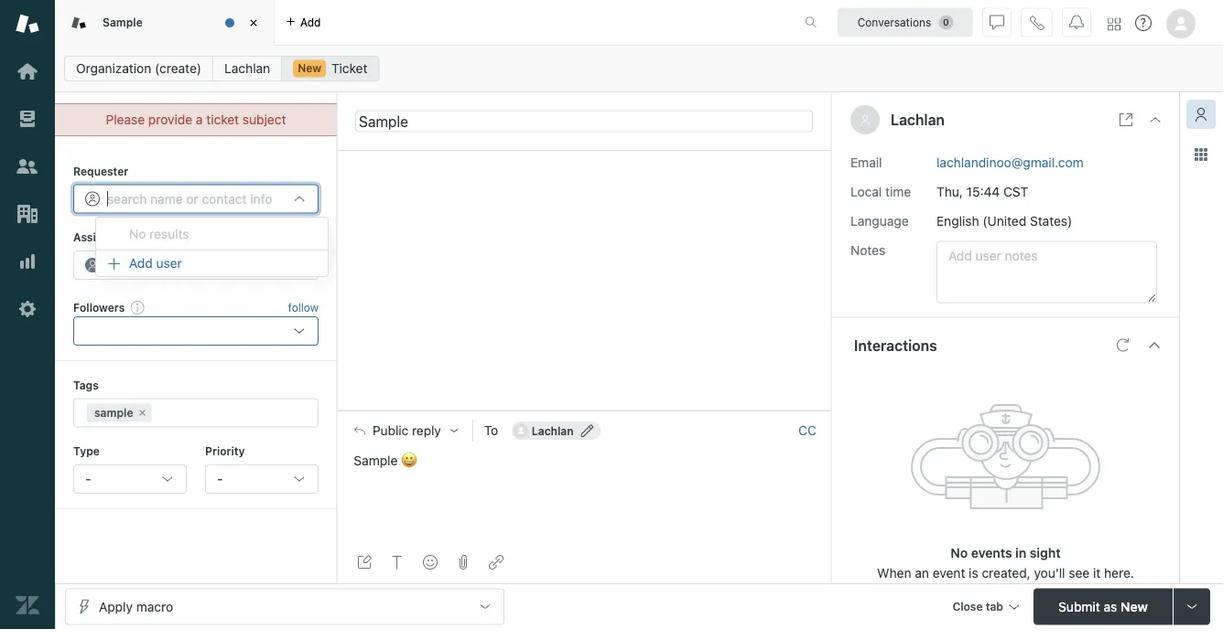 Task type: describe. For each thing, give the bounding box(es) containing it.
Add user notes text field
[[937, 241, 1157, 304]]

public reply button
[[338, 412, 472, 450]]

close image
[[244, 14, 263, 32]]

- button for type
[[73, 465, 187, 494]]

no for results
[[129, 227, 146, 242]]

(united
[[983, 213, 1027, 229]]

apply
[[99, 600, 133, 615]]

english (united states)
[[937, 213, 1072, 229]]

secondary element
[[55, 50, 1223, 87]]

sample for sample 😀️
[[354, 454, 398, 469]]

customer context image
[[1194, 107, 1209, 122]]

thu,
[[937, 184, 963, 199]]

main element
[[0, 0, 55, 630]]

followers
[[73, 301, 125, 314]]

add user option
[[95, 250, 329, 277]]

tags
[[73, 379, 99, 392]]

email
[[851, 155, 882, 170]]

Followers field
[[87, 322, 279, 341]]

- for type
[[85, 472, 91, 487]]

as
[[1104, 600, 1117, 615]]

zendesk image
[[16, 594, 39, 618]]

type
[[73, 446, 100, 458]]

2 vertical spatial lachlan
[[532, 425, 574, 437]]

cc button
[[798, 423, 817, 439]]

ticket
[[206, 112, 239, 127]]

close image
[[1148, 113, 1163, 127]]

interactions
[[854, 337, 937, 354]]

notifications image
[[1069, 15, 1084, 30]]

add button
[[275, 0, 332, 45]]

apply macro
[[99, 600, 173, 615]]

add attachment image
[[456, 556, 471, 570]]

add
[[300, 16, 321, 29]]

organization (create) button
[[64, 56, 213, 81]]

new inside secondary element
[[298, 62, 322, 75]]

lachlan link
[[212, 56, 282, 81]]

15:44
[[967, 184, 1000, 199]]

no for events
[[951, 546, 968, 561]]

language
[[851, 213, 909, 229]]

1 vertical spatial lachlan
[[891, 111, 945, 129]]

it
[[1093, 566, 1101, 581]]

draft mode image
[[357, 556, 372, 570]]

button displays agent's chat status as invisible. image
[[990, 15, 1004, 30]]

- button for priority
[[205, 465, 319, 494]]

no results
[[129, 227, 189, 242]]

sample tab
[[55, 0, 275, 46]]

sample
[[94, 407, 133, 420]]

Subject field
[[355, 110, 813, 132]]

submit
[[1059, 600, 1100, 615]]

close
[[953, 601, 983, 614]]

here.
[[1104, 566, 1134, 581]]

public reply
[[373, 423, 441, 438]]

insert emojis image
[[423, 556, 438, 570]]

macro
[[136, 600, 173, 615]]

😀️
[[401, 454, 414, 469]]

lachlandinoo@gmail.com image
[[513, 424, 528, 438]]

in
[[1016, 546, 1027, 561]]

you'll
[[1034, 566, 1065, 581]]

an
[[915, 566, 929, 581]]

please
[[106, 112, 145, 127]]

local
[[851, 184, 882, 199]]

priority
[[205, 446, 245, 458]]

zendesk products image
[[1108, 18, 1121, 31]]

organizations image
[[16, 202, 39, 226]]

to
[[484, 423, 498, 438]]

edit user image
[[581, 425, 594, 437]]

follow
[[288, 301, 319, 314]]

public
[[373, 423, 409, 438]]

remove image
[[137, 408, 148, 419]]

a
[[196, 112, 203, 127]]

admin image
[[16, 298, 39, 321]]

organization (create)
[[76, 61, 202, 76]]

english
[[937, 213, 979, 229]]

notes
[[851, 243, 886, 258]]



Task type: vqa. For each thing, say whether or not it's contained in the screenshot.
provide in the top of the page
yes



Task type: locate. For each thing, give the bounding box(es) containing it.
2 - button from the left
[[205, 465, 319, 494]]

1 horizontal spatial sample
[[354, 454, 398, 469]]

see
[[1069, 566, 1090, 581]]

minimize composer image
[[577, 404, 591, 418]]

created,
[[982, 566, 1031, 581]]

1 horizontal spatial lachlan
[[532, 425, 574, 437]]

reporting image
[[16, 250, 39, 274]]

sample
[[103, 16, 143, 29], [354, 454, 398, 469]]

reply
[[412, 423, 441, 438]]

- button down type
[[73, 465, 187, 494]]

sample 😀️
[[354, 454, 414, 469]]

(create)
[[155, 61, 202, 76]]

event
[[933, 566, 965, 581]]

user
[[156, 256, 182, 271]]

ticket
[[331, 61, 368, 76]]

0 horizontal spatial sample
[[103, 16, 143, 29]]

0 horizontal spatial - button
[[73, 465, 187, 494]]

add user
[[129, 256, 182, 271]]

-
[[85, 472, 91, 487], [217, 472, 223, 487]]

add link (cmd k) image
[[489, 556, 504, 570]]

1 horizontal spatial -
[[217, 472, 223, 487]]

sample inside sample tab
[[103, 16, 143, 29]]

new right as at the right bottom
[[1121, 600, 1148, 615]]

requester
[[73, 165, 129, 178]]

cst
[[1004, 184, 1029, 199]]

events
[[971, 546, 1012, 561]]

local time
[[851, 184, 911, 199]]

sample up organization
[[103, 16, 143, 29]]

lachlan down close image
[[224, 61, 270, 76]]

is
[[969, 566, 979, 581]]

1 horizontal spatial - button
[[205, 465, 319, 494]]

0 vertical spatial lachlan
[[224, 61, 270, 76]]

view more details image
[[1119, 113, 1134, 127]]

1 vertical spatial no
[[951, 546, 968, 561]]

when
[[877, 566, 912, 581]]

apps image
[[1194, 147, 1209, 162]]

0 horizontal spatial new
[[298, 62, 322, 75]]

conversations
[[858, 16, 931, 29]]

views image
[[16, 107, 39, 131]]

zendesk support image
[[16, 12, 39, 36]]

no inside the no events in sight when an event is created, you'll see it here.
[[951, 546, 968, 561]]

get help image
[[1135, 15, 1152, 31]]

lachlandinoo@gmail.com
[[937, 155, 1084, 170]]

states)
[[1030, 213, 1072, 229]]

0 horizontal spatial lachlan
[[224, 61, 270, 76]]

Requester field
[[107, 191, 285, 207]]

organization
[[76, 61, 151, 76]]

Public reply composer text field
[[346, 450, 823, 489]]

provide
[[148, 112, 192, 127]]

format text image
[[390, 556, 405, 570]]

0 vertical spatial no
[[129, 227, 146, 242]]

followers element
[[73, 317, 319, 346]]

follow button
[[288, 299, 319, 316]]

thu, 15:44 cst
[[937, 184, 1029, 199]]

- button down priority
[[205, 465, 319, 494]]

user image
[[860, 114, 871, 125], [862, 115, 869, 125]]

sample inside public reply composer text field
[[354, 454, 398, 469]]

- button
[[73, 465, 187, 494], [205, 465, 319, 494]]

results
[[149, 227, 189, 242]]

sample for sample
[[103, 16, 143, 29]]

new left ticket
[[298, 62, 322, 75]]

sample left 😀️
[[354, 454, 398, 469]]

get started image
[[16, 60, 39, 83]]

lachlan right lachlandinoo@gmail.com icon
[[532, 425, 574, 437]]

no inside requester list box
[[129, 227, 146, 242]]

0 horizontal spatial no
[[129, 227, 146, 242]]

1 horizontal spatial no
[[951, 546, 968, 561]]

tab
[[986, 601, 1004, 614]]

- down priority
[[217, 472, 223, 487]]

1 horizontal spatial new
[[1121, 600, 1148, 615]]

2 horizontal spatial lachlan
[[891, 111, 945, 129]]

customers image
[[16, 155, 39, 179]]

lachlan up time
[[891, 111, 945, 129]]

conversations button
[[838, 8, 973, 37]]

add
[[129, 256, 153, 271]]

tabs tab list
[[55, 0, 786, 46]]

no up add
[[129, 227, 146, 242]]

0 horizontal spatial -
[[85, 472, 91, 487]]

no
[[129, 227, 146, 242], [951, 546, 968, 561]]

1 vertical spatial new
[[1121, 600, 1148, 615]]

- down type
[[85, 472, 91, 487]]

1 - from the left
[[85, 472, 91, 487]]

assignee
[[73, 231, 123, 244]]

lachlan inside lachlan link
[[224, 61, 270, 76]]

submit as new
[[1059, 600, 1148, 615]]

- for priority
[[217, 472, 223, 487]]

1 - button from the left
[[73, 465, 187, 494]]

time
[[885, 184, 911, 199]]

cc
[[799, 423, 817, 438]]

1 vertical spatial sample
[[354, 454, 398, 469]]

no up event at the right bottom of the page
[[951, 546, 968, 561]]

displays possible ticket submission types image
[[1185, 600, 1199, 615]]

0 vertical spatial sample
[[103, 16, 143, 29]]

2 - from the left
[[217, 472, 223, 487]]

requester element
[[73, 184, 319, 214]]

requester list box
[[95, 217, 329, 277]]

please provide a ticket subject
[[106, 112, 286, 127]]

new
[[298, 62, 322, 75], [1121, 600, 1148, 615]]

no events in sight when an event is created, you'll see it here.
[[877, 546, 1134, 581]]

sight
[[1030, 546, 1061, 561]]

0 vertical spatial new
[[298, 62, 322, 75]]

info on adding followers image
[[130, 300, 145, 315]]

lachlan
[[224, 61, 270, 76], [891, 111, 945, 129], [532, 425, 574, 437]]

subject
[[243, 112, 286, 127]]

close tab
[[953, 601, 1004, 614]]

close tab button
[[944, 589, 1026, 629]]



